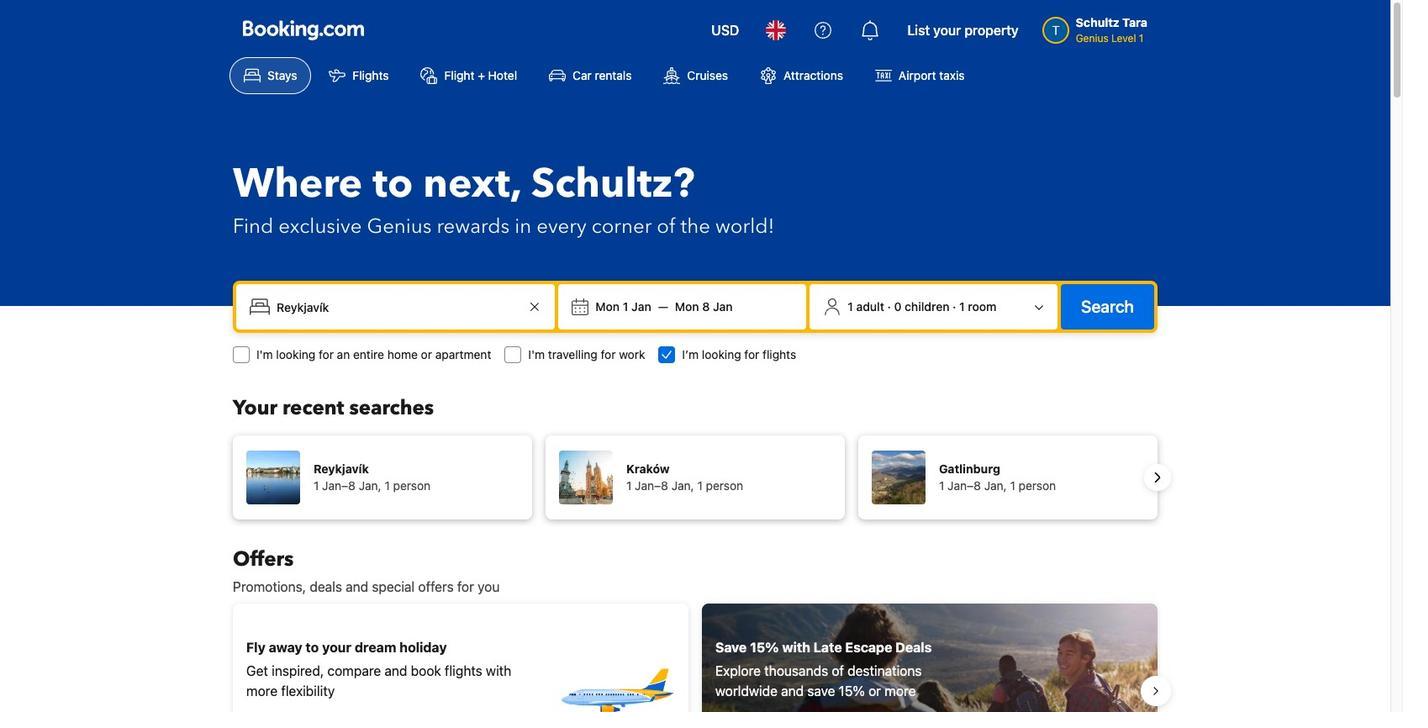 Task type: locate. For each thing, give the bounding box(es) containing it.
0 vertical spatial with
[[782, 640, 810, 655]]

1 jan, from the left
[[359, 478, 381, 493]]

cruises
[[687, 68, 728, 82]]

thousands
[[764, 663, 828, 679]]

your
[[933, 23, 961, 38], [322, 640, 351, 655]]

1 horizontal spatial person
[[706, 478, 743, 493]]

your right list
[[933, 23, 961, 38]]

deals
[[310, 579, 342, 594]]

1 horizontal spatial jan–8
[[635, 478, 668, 493]]

and inside fly away to your dream holiday get inspired, compare and book flights with more flexibility
[[385, 663, 407, 679]]

jan–8 inside kraków 1 jan–8 jan, 1 person
[[635, 478, 668, 493]]

gatlinburg
[[939, 462, 1000, 476]]

next,
[[423, 156, 521, 212]]

0 horizontal spatial or
[[421, 347, 432, 362]]

1 horizontal spatial jan,
[[672, 478, 694, 493]]

group of friends hiking on a sunny day in the mountains image
[[702, 604, 1158, 712]]

2 horizontal spatial jan,
[[984, 478, 1007, 493]]

mon 1 jan — mon 8 jan
[[596, 299, 733, 314]]

genius down schultz
[[1076, 32, 1109, 45]]

more down get
[[246, 684, 278, 699]]

· left 0
[[887, 299, 891, 314]]

looking left an
[[276, 347, 315, 362]]

1 horizontal spatial flights
[[763, 347, 796, 362]]

of left the the
[[657, 213, 676, 240]]

work
[[619, 347, 645, 362]]

1 vertical spatial or
[[869, 684, 881, 699]]

0 horizontal spatial ·
[[887, 299, 891, 314]]

with up thousands
[[782, 640, 810, 655]]

jan left —
[[631, 299, 651, 314]]

to left next,
[[373, 156, 413, 212]]

1 inside schultz tara genius level 1
[[1139, 32, 1144, 45]]

airport taxis link
[[861, 57, 979, 94]]

2 person from the left
[[706, 478, 743, 493]]

2 horizontal spatial jan–8
[[948, 478, 981, 493]]

attractions link
[[746, 57, 858, 94]]

mon 1 jan button
[[589, 292, 658, 322]]

jan
[[631, 299, 651, 314], [713, 299, 733, 314]]

1 horizontal spatial looking
[[702, 347, 741, 362]]

3 jan–8 from the left
[[948, 478, 981, 493]]

0 horizontal spatial your
[[322, 640, 351, 655]]

your
[[233, 394, 277, 422]]

0 horizontal spatial jan,
[[359, 478, 381, 493]]

promotions,
[[233, 579, 306, 594]]

genius
[[1076, 32, 1109, 45], [367, 213, 432, 240]]

fly away to your dream holiday image
[[557, 632, 675, 712]]

0 horizontal spatial jan
[[631, 299, 651, 314]]

find
[[233, 213, 274, 240]]

1 vertical spatial flights
[[445, 663, 482, 679]]

person
[[393, 478, 431, 493], [706, 478, 743, 493], [1019, 478, 1056, 493]]

late
[[814, 640, 842, 655]]

0 vertical spatial to
[[373, 156, 413, 212]]

and
[[346, 579, 368, 594], [385, 663, 407, 679], [781, 684, 804, 699]]

0 vertical spatial of
[[657, 213, 676, 240]]

3 jan, from the left
[[984, 478, 1007, 493]]

and down thousands
[[781, 684, 804, 699]]

and left the book
[[385, 663, 407, 679]]

1 horizontal spatial or
[[869, 684, 881, 699]]

jan–8 down gatlinburg
[[948, 478, 981, 493]]

0 horizontal spatial jan–8
[[322, 478, 356, 493]]

0 horizontal spatial mon
[[596, 299, 620, 314]]

jan,
[[359, 478, 381, 493], [672, 478, 694, 493], [984, 478, 1007, 493]]

2 more from the left
[[885, 684, 916, 699]]

jan right the 8
[[713, 299, 733, 314]]

for left work on the left of page
[[601, 347, 616, 362]]

1 vertical spatial your
[[322, 640, 351, 655]]

2 i'm from the left
[[528, 347, 545, 362]]

jan, inside reykjavík 1 jan–8 jan, 1 person
[[359, 478, 381, 493]]

for left an
[[319, 347, 334, 362]]

1 horizontal spatial and
[[385, 663, 407, 679]]

i'm
[[256, 347, 273, 362], [528, 347, 545, 362]]

with right the book
[[486, 663, 511, 679]]

book
[[411, 663, 441, 679]]

jan, for kraków
[[672, 478, 694, 493]]

0 horizontal spatial more
[[246, 684, 278, 699]]

2 looking from the left
[[702, 347, 741, 362]]

2 region from the top
[[219, 597, 1171, 712]]

escape
[[845, 640, 892, 655]]

· right children
[[953, 299, 956, 314]]

car
[[573, 68, 592, 82]]

person inside kraków 1 jan–8 jan, 1 person
[[706, 478, 743, 493]]

or
[[421, 347, 432, 362], [869, 684, 881, 699]]

jan–8
[[322, 478, 356, 493], [635, 478, 668, 493], [948, 478, 981, 493]]

1 horizontal spatial of
[[832, 663, 844, 679]]

person inside reykjavík 1 jan–8 jan, 1 person
[[393, 478, 431, 493]]

0 horizontal spatial with
[[486, 663, 511, 679]]

and inside offers promotions, deals and special offers for you
[[346, 579, 368, 594]]

1 jan–8 from the left
[[322, 478, 356, 493]]

15%
[[750, 640, 779, 655], [839, 684, 865, 699]]

1 vertical spatial region
[[219, 597, 1171, 712]]

usd button
[[701, 10, 749, 50]]

1 horizontal spatial your
[[933, 23, 961, 38]]

1 horizontal spatial with
[[782, 640, 810, 655]]

0 vertical spatial and
[[346, 579, 368, 594]]

1 region from the top
[[219, 429, 1171, 526]]

region
[[219, 429, 1171, 526], [219, 597, 1171, 712]]

Where are you going? field
[[270, 292, 525, 322]]

0 horizontal spatial person
[[393, 478, 431, 493]]

jan, inside gatlinburg 1 jan–8 jan, 1 person
[[984, 478, 1007, 493]]

stays link
[[230, 57, 311, 94]]

0 horizontal spatial to
[[306, 640, 319, 655]]

0 horizontal spatial flights
[[445, 663, 482, 679]]

0 horizontal spatial looking
[[276, 347, 315, 362]]

genius inside schultz tara genius level 1
[[1076, 32, 1109, 45]]

i'm looking for an entire home or apartment
[[256, 347, 491, 362]]

fly away to your dream holiday get inspired, compare and book flights with more flexibility
[[246, 640, 511, 699]]

15% right save
[[750, 640, 779, 655]]

for for an
[[319, 347, 334, 362]]

kraków 1 jan–8 jan, 1 person
[[626, 462, 743, 493]]

0 horizontal spatial and
[[346, 579, 368, 594]]

and right deals
[[346, 579, 368, 594]]

2 · from the left
[[953, 299, 956, 314]]

of down late
[[832, 663, 844, 679]]

1 vertical spatial to
[[306, 640, 319, 655]]

+
[[478, 68, 485, 82]]

travelling
[[548, 347, 598, 362]]

or right home
[[421, 347, 432, 362]]

1 horizontal spatial ·
[[953, 299, 956, 314]]

1 vertical spatial 15%
[[839, 684, 865, 699]]

i'm left travelling
[[528, 347, 545, 362]]

your up compare
[[322, 640, 351, 655]]

1 horizontal spatial to
[[373, 156, 413, 212]]

1 vertical spatial genius
[[367, 213, 432, 240]]

1 horizontal spatial i'm
[[528, 347, 545, 362]]

region containing fly away to your dream holiday
[[219, 597, 1171, 712]]

1 horizontal spatial genius
[[1076, 32, 1109, 45]]

0 horizontal spatial i'm
[[256, 347, 273, 362]]

jan–8 inside gatlinburg 1 jan–8 jan, 1 person
[[948, 478, 981, 493]]

1 person from the left
[[393, 478, 431, 493]]

mon up i'm travelling for work
[[596, 299, 620, 314]]

flight
[[444, 68, 475, 82]]

for for work
[[601, 347, 616, 362]]

looking right i'm
[[702, 347, 741, 362]]

tara
[[1123, 15, 1148, 29]]

0 horizontal spatial of
[[657, 213, 676, 240]]

2 vertical spatial and
[[781, 684, 804, 699]]

1 vertical spatial with
[[486, 663, 511, 679]]

for left you in the bottom of the page
[[457, 579, 474, 594]]

for
[[319, 347, 334, 362], [601, 347, 616, 362], [744, 347, 759, 362], [457, 579, 474, 594]]

jan, inside kraków 1 jan–8 jan, 1 person
[[672, 478, 694, 493]]

person for gatlinburg 1 jan–8 jan, 1 person
[[1019, 478, 1056, 493]]

jan–8 down 'reykjavík'
[[322, 478, 356, 493]]

corner
[[592, 213, 652, 240]]

i'm for i'm looking for an entire home or apartment
[[256, 347, 273, 362]]

mon left the 8
[[675, 299, 699, 314]]

1 looking from the left
[[276, 347, 315, 362]]

i'm
[[682, 347, 699, 362]]

1 i'm from the left
[[256, 347, 273, 362]]

more
[[246, 684, 278, 699], [885, 684, 916, 699]]

jan–8 inside reykjavík 1 jan–8 jan, 1 person
[[322, 478, 356, 493]]

1 vertical spatial and
[[385, 663, 407, 679]]

15% right the save
[[839, 684, 865, 699]]

mon
[[596, 299, 620, 314], [675, 299, 699, 314]]

usd
[[711, 23, 739, 38]]

2 horizontal spatial person
[[1019, 478, 1056, 493]]

more inside fly away to your dream holiday get inspired, compare and book flights with more flexibility
[[246, 684, 278, 699]]

0
[[894, 299, 902, 314]]

or down destinations
[[869, 684, 881, 699]]

1 more from the left
[[246, 684, 278, 699]]

looking for i'm
[[702, 347, 741, 362]]

0 vertical spatial genius
[[1076, 32, 1109, 45]]

i'm up your on the left bottom
[[256, 347, 273, 362]]

to inside where to next, schultz? find exclusive genius rewards in every corner of the world!
[[373, 156, 413, 212]]

person inside gatlinburg 1 jan–8 jan, 1 person
[[1019, 478, 1056, 493]]

genius left rewards
[[367, 213, 432, 240]]

1 horizontal spatial mon
[[675, 299, 699, 314]]

more down destinations
[[885, 684, 916, 699]]

1
[[1139, 32, 1144, 45], [623, 299, 628, 314], [848, 299, 853, 314], [959, 299, 965, 314], [314, 478, 319, 493], [385, 478, 390, 493], [626, 478, 632, 493], [697, 478, 703, 493], [939, 478, 944, 493], [1010, 478, 1016, 493]]

to right away
[[306, 640, 319, 655]]

i'm travelling for work
[[528, 347, 645, 362]]

·
[[887, 299, 891, 314], [953, 299, 956, 314]]

for right i'm
[[744, 347, 759, 362]]

your recent searches
[[233, 394, 434, 422]]

0 horizontal spatial genius
[[367, 213, 432, 240]]

1 adult · 0 children · 1 room button
[[817, 291, 1051, 323]]

0 vertical spatial region
[[219, 429, 1171, 526]]

2 jan–8 from the left
[[635, 478, 668, 493]]

3 person from the left
[[1019, 478, 1056, 493]]

person for kraków 1 jan–8 jan, 1 person
[[706, 478, 743, 493]]

cruises link
[[649, 57, 742, 94]]

1 adult · 0 children · 1 room
[[848, 299, 997, 314]]

jan–8 for reykjavík
[[322, 478, 356, 493]]

adult
[[856, 299, 884, 314]]

jan–8 down the kraków
[[635, 478, 668, 493]]

with inside save 15% with late escape deals explore thousands of destinations worldwide and save 15% or more
[[782, 640, 810, 655]]

1 horizontal spatial more
[[885, 684, 916, 699]]

to
[[373, 156, 413, 212], [306, 640, 319, 655]]

away
[[269, 640, 302, 655]]

1 vertical spatial of
[[832, 663, 844, 679]]

looking
[[276, 347, 315, 362], [702, 347, 741, 362]]

2 jan, from the left
[[672, 478, 694, 493]]

0 horizontal spatial 15%
[[750, 640, 779, 655]]

schultz tara genius level 1
[[1076, 15, 1148, 45]]

of inside save 15% with late escape deals explore thousands of destinations worldwide and save 15% or more
[[832, 663, 844, 679]]

2 horizontal spatial and
[[781, 684, 804, 699]]

flights inside fly away to your dream holiday get inspired, compare and book flights with more flexibility
[[445, 663, 482, 679]]

1 horizontal spatial jan
[[713, 299, 733, 314]]



Task type: describe. For each thing, give the bounding box(es) containing it.
1 horizontal spatial 15%
[[839, 684, 865, 699]]

room
[[968, 299, 997, 314]]

deals
[[896, 640, 932, 655]]

1 · from the left
[[887, 299, 891, 314]]

and inside save 15% with late escape deals explore thousands of destinations worldwide and save 15% or more
[[781, 684, 804, 699]]

holiday
[[400, 640, 447, 655]]

save 15% with late escape deals explore thousands of destinations worldwide and save 15% or more
[[715, 640, 932, 699]]

booking.com image
[[243, 20, 364, 40]]

save
[[715, 640, 747, 655]]

for inside offers promotions, deals and special offers for you
[[457, 579, 474, 594]]

0 vertical spatial or
[[421, 347, 432, 362]]

where to next, schultz? find exclusive genius rewards in every corner of the world!
[[233, 156, 775, 240]]

car rentals link
[[535, 57, 646, 94]]

rentals
[[595, 68, 632, 82]]

flight + hotel
[[444, 68, 517, 82]]

save
[[807, 684, 835, 699]]

of inside where to next, schultz? find exclusive genius rewards in every corner of the world!
[[657, 213, 676, 240]]

i'm looking for flights
[[682, 347, 796, 362]]

search button
[[1061, 284, 1154, 330]]

jan, for reykjavík
[[359, 478, 381, 493]]

car rentals
[[573, 68, 632, 82]]

you
[[478, 579, 500, 594]]

hotel
[[488, 68, 517, 82]]

exclusive
[[279, 213, 362, 240]]

explore
[[715, 663, 761, 679]]

i'm for i'm travelling for work
[[528, 347, 545, 362]]

stays
[[267, 68, 297, 82]]

get
[[246, 663, 268, 679]]

0 vertical spatial flights
[[763, 347, 796, 362]]

reykjavík
[[314, 462, 369, 476]]

flight + hotel link
[[406, 57, 531, 94]]

8
[[702, 299, 710, 314]]

offers
[[233, 546, 294, 573]]

2 jan from the left
[[713, 299, 733, 314]]

1 jan from the left
[[631, 299, 651, 314]]

list your property link
[[897, 10, 1029, 50]]

offers promotions, deals and special offers for you
[[233, 546, 500, 594]]

person for reykjavík 1 jan–8 jan, 1 person
[[393, 478, 431, 493]]

where
[[233, 156, 363, 212]]

0 vertical spatial your
[[933, 23, 961, 38]]

the
[[681, 213, 710, 240]]

airport
[[899, 68, 936, 82]]

with inside fly away to your dream holiday get inspired, compare and book flights with more flexibility
[[486, 663, 511, 679]]

next image
[[1148, 467, 1168, 488]]

dream
[[355, 640, 396, 655]]

1 mon from the left
[[596, 299, 620, 314]]

home
[[387, 347, 418, 362]]

apartment
[[435, 347, 491, 362]]

jan, for gatlinburg
[[984, 478, 1007, 493]]

jan–8 for gatlinburg
[[948, 478, 981, 493]]

looking for i'm
[[276, 347, 315, 362]]

compare
[[327, 663, 381, 679]]

to inside fly away to your dream holiday get inspired, compare and book flights with more flexibility
[[306, 640, 319, 655]]

special
[[372, 579, 415, 594]]

reykjavík 1 jan–8 jan, 1 person
[[314, 462, 431, 493]]

your inside fly away to your dream holiday get inspired, compare and book flights with more flexibility
[[322, 640, 351, 655]]

list your property
[[907, 23, 1019, 38]]

searches
[[349, 394, 434, 422]]

schultz
[[1076, 15, 1120, 29]]

in
[[515, 213, 532, 240]]

list
[[907, 23, 930, 38]]

inspired,
[[272, 663, 324, 679]]

kraków
[[626, 462, 670, 476]]

world!
[[715, 213, 775, 240]]

2 mon from the left
[[675, 299, 699, 314]]

children
[[905, 299, 950, 314]]

jan–8 for kraków
[[635, 478, 668, 493]]

worldwide
[[715, 684, 778, 699]]

for for flights
[[744, 347, 759, 362]]

schultz?
[[531, 156, 695, 212]]

—
[[658, 299, 668, 314]]

entire
[[353, 347, 384, 362]]

0 vertical spatial 15%
[[750, 640, 779, 655]]

your account menu schultz tara genius level 1 element
[[1042, 8, 1154, 46]]

gatlinburg 1 jan–8 jan, 1 person
[[939, 462, 1056, 493]]

recent
[[283, 394, 344, 422]]

mon 8 jan button
[[668, 292, 740, 322]]

search
[[1081, 297, 1134, 316]]

offers
[[418, 579, 454, 594]]

flights link
[[315, 57, 403, 94]]

attractions
[[784, 68, 843, 82]]

flexibility
[[281, 684, 335, 699]]

rewards
[[437, 213, 510, 240]]

every
[[537, 213, 587, 240]]

taxis
[[939, 68, 965, 82]]

fly
[[246, 640, 266, 655]]

property
[[965, 23, 1019, 38]]

genius inside where to next, schultz? find exclusive genius rewards in every corner of the world!
[[367, 213, 432, 240]]

airport taxis
[[899, 68, 965, 82]]

level
[[1112, 32, 1136, 45]]

region containing reykjavík
[[219, 429, 1171, 526]]

destinations
[[848, 663, 922, 679]]

or inside save 15% with late escape deals explore thousands of destinations worldwide and save 15% or more
[[869, 684, 881, 699]]

flights
[[353, 68, 389, 82]]

more inside save 15% with late escape deals explore thousands of destinations worldwide and save 15% or more
[[885, 684, 916, 699]]

an
[[337, 347, 350, 362]]



Task type: vqa. For each thing, say whether or not it's contained in the screenshot.
2nd THE TERM
no



